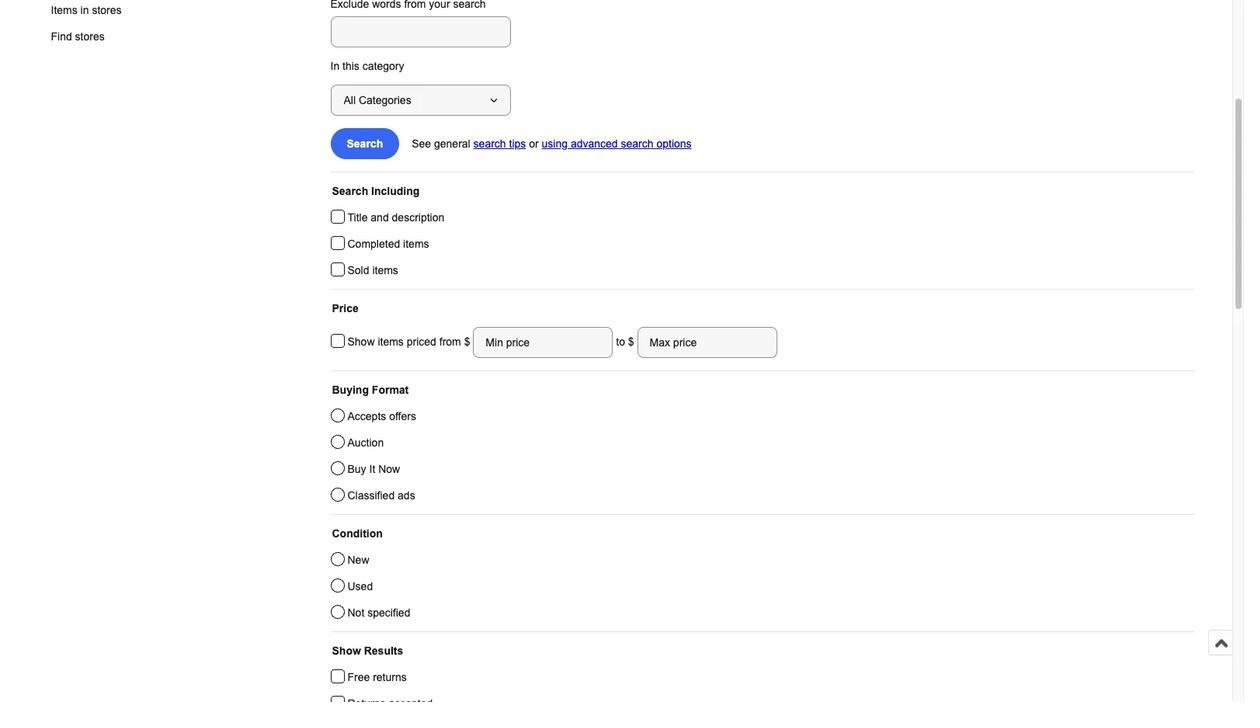 Task type: describe. For each thing, give the bounding box(es) containing it.
1 $ from the left
[[464, 335, 474, 348]]

items for completed
[[403, 238, 429, 250]]

classified ads
[[348, 490, 415, 502]]

now
[[379, 463, 400, 476]]

search for search
[[347, 138, 383, 150]]

find stores
[[51, 31, 105, 43]]

show for show items priced from
[[348, 335, 375, 348]]

results
[[364, 645, 404, 657]]

including
[[372, 185, 420, 197]]

using advanced search options link
[[542, 138, 692, 150]]

free
[[348, 671, 370, 684]]

items
[[51, 4, 78, 17]]

completed items
[[348, 238, 429, 250]]

in this category
[[331, 60, 404, 72]]

priced
[[407, 335, 437, 348]]

not
[[348, 607, 365, 619]]

auction
[[348, 437, 384, 449]]

title
[[348, 211, 368, 224]]

accepts offers
[[348, 410, 417, 423]]

options
[[657, 138, 692, 150]]

or
[[529, 138, 539, 150]]

this
[[343, 60, 360, 72]]

find stores link
[[38, 24, 159, 50]]

0 vertical spatial stores
[[92, 4, 122, 17]]

title and description
[[348, 211, 445, 224]]

tips
[[509, 138, 526, 150]]

buy it now
[[348, 463, 400, 476]]

new
[[348, 554, 370, 567]]

advanced
[[571, 138, 618, 150]]

accepts
[[348, 410, 386, 423]]

returns
[[373, 671, 407, 684]]

2 $ from the left
[[629, 335, 635, 348]]

search tips link
[[474, 138, 526, 150]]

search for search including
[[332, 185, 369, 197]]

sold
[[348, 264, 370, 277]]

buying
[[332, 384, 369, 396]]

find
[[51, 31, 72, 43]]

to $
[[613, 335, 638, 348]]

not specified
[[348, 607, 411, 619]]

show results
[[332, 645, 404, 657]]



Task type: vqa. For each thing, say whether or not it's contained in the screenshot.
priced
yes



Task type: locate. For each thing, give the bounding box(es) containing it.
1 horizontal spatial $
[[629, 335, 635, 348]]

show for show results
[[332, 645, 361, 657]]

specified
[[368, 607, 411, 619]]

1 vertical spatial show
[[332, 645, 361, 657]]

to
[[616, 335, 626, 348]]

offers
[[389, 410, 417, 423]]

Exclude words from your search text field
[[331, 16, 511, 47]]

items for sold
[[373, 264, 399, 277]]

search left options
[[621, 138, 654, 150]]

search inside 'button'
[[347, 138, 383, 150]]

1 horizontal spatial search
[[621, 138, 654, 150]]

1 vertical spatial stores
[[75, 31, 105, 43]]

items down 'description' on the top left of page
[[403, 238, 429, 250]]

search left tips
[[474, 138, 506, 150]]

buy
[[348, 463, 367, 476]]

0 vertical spatial search
[[347, 138, 383, 150]]

sold items
[[348, 264, 399, 277]]

show
[[348, 335, 375, 348], [332, 645, 361, 657]]

ads
[[398, 490, 415, 502]]

items in stores link
[[38, 0, 159, 24]]

items down the completed items
[[373, 264, 399, 277]]

stores down items in stores link
[[75, 31, 105, 43]]

$
[[464, 335, 474, 348], [629, 335, 635, 348]]

0 horizontal spatial $
[[464, 335, 474, 348]]

2 vertical spatial items
[[378, 335, 404, 348]]

0 horizontal spatial search
[[474, 138, 506, 150]]

classified
[[348, 490, 395, 502]]

and
[[371, 211, 389, 224]]

search up search including
[[347, 138, 383, 150]]

Enter minimum price range value, $ text field
[[474, 327, 613, 358]]

0 vertical spatial show
[[348, 335, 375, 348]]

using
[[542, 138, 568, 150]]

in
[[331, 60, 340, 72]]

in
[[81, 4, 89, 17]]

show down price
[[348, 335, 375, 348]]

stores
[[92, 4, 122, 17], [75, 31, 105, 43]]

$ right from
[[464, 335, 474, 348]]

search button
[[331, 128, 400, 159]]

buying format
[[332, 384, 409, 396]]

items
[[403, 238, 429, 250], [373, 264, 399, 277], [378, 335, 404, 348]]

2 search from the left
[[621, 138, 654, 150]]

price
[[332, 302, 359, 315]]

free returns
[[348, 671, 407, 684]]

general
[[434, 138, 471, 150]]

items for show
[[378, 335, 404, 348]]

see general search tips or using advanced search options
[[412, 138, 692, 150]]

stores right in
[[92, 4, 122, 17]]

1 search from the left
[[474, 138, 506, 150]]

category
[[363, 60, 404, 72]]

format
[[372, 384, 409, 396]]

1 vertical spatial items
[[373, 264, 399, 277]]

condition
[[332, 528, 383, 540]]

$ right to at the top
[[629, 335, 635, 348]]

used
[[348, 581, 373, 593]]

items in stores
[[51, 4, 122, 17]]

completed
[[348, 238, 400, 250]]

from
[[440, 335, 461, 348]]

show items priced from
[[348, 335, 464, 348]]

search
[[347, 138, 383, 150], [332, 185, 369, 197]]

Enter maximum price range value, $ text field
[[638, 327, 778, 358]]

it
[[370, 463, 376, 476]]

description
[[392, 211, 445, 224]]

search
[[474, 138, 506, 150], [621, 138, 654, 150]]

1 vertical spatial search
[[332, 185, 369, 197]]

show up free
[[332, 645, 361, 657]]

0 vertical spatial items
[[403, 238, 429, 250]]

items left "priced"
[[378, 335, 404, 348]]

see
[[412, 138, 431, 150]]

search up title
[[332, 185, 369, 197]]

search including
[[332, 185, 420, 197]]



